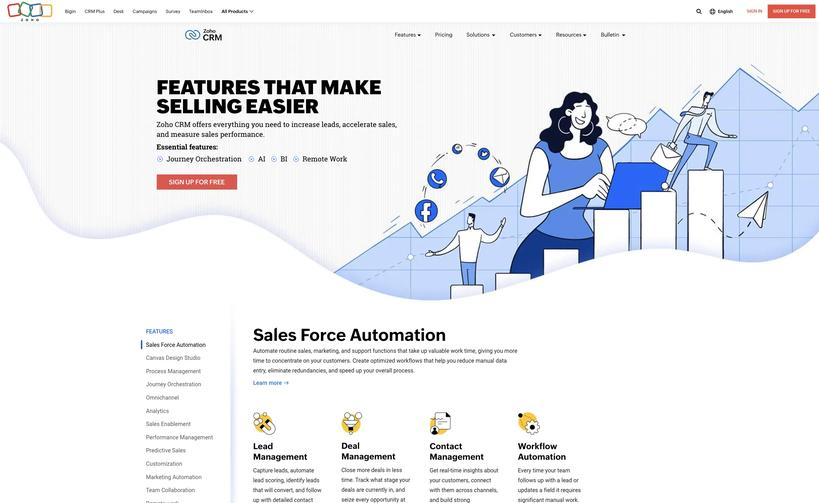 Task type: vqa. For each thing, say whether or not it's contained in the screenshot.


Task type: describe. For each thing, give the bounding box(es) containing it.
contact
[[430, 441, 463, 451]]

giving
[[478, 348, 493, 354]]

selling
[[157, 95, 242, 117]]

plus
[[96, 9, 105, 14]]

team
[[558, 467, 571, 474]]

0 vertical spatial deals
[[372, 467, 385, 473]]

with inside capture leads, automate lead scoring, identify leads that will convert, and follow up with detailed cont
[[261, 497, 272, 503]]

on
[[304, 357, 310, 364]]

customers.
[[323, 357, 352, 364]]

learn more
[[253, 380, 282, 386]]

manual inside sales force automation automate routine sales, marketing, and support functions that take up valuable work time, giving you more time to concentrate on your customers. create optimized workflows that help you reduce manual data entry, eliminate redundancies, and speed up your overall process.
[[476, 357, 495, 364]]

remote work
[[303, 154, 348, 163]]

close more deals in less time. track what stage your deals are currently in, and seize every opportunity
[[342, 467, 411, 503]]

zoho crm logo image
[[185, 27, 222, 43]]

get
[[430, 467, 439, 474]]

eliminate
[[268, 367, 291, 374]]

your down create
[[364, 367, 375, 374]]

essential features: journey orchestration
[[157, 142, 242, 163]]

survey
[[166, 9, 181, 14]]

need
[[265, 120, 282, 129]]

identify
[[287, 477, 305, 484]]

pricing link
[[436, 25, 453, 44]]

reduce
[[458, 357, 475, 364]]

get real-time insights about your customers, connect with them across channels, and build str
[[430, 467, 499, 503]]

convert,
[[274, 487, 294, 494]]

and down customers. on the bottom left of the page
[[329, 367, 338, 374]]

measure
[[171, 129, 200, 139]]

time inside get real-time insights about your customers, connect with them across channels, and build str
[[451, 467, 462, 474]]

to inside sales force automation automate routine sales, marketing, and support functions that take up valuable work time, giving you more time to concentrate on your customers. create optimized workflows that help you reduce manual data entry, eliminate redundancies, and speed up your overall process.
[[266, 357, 271, 364]]

in,
[[389, 486, 395, 493]]

follows
[[518, 477, 537, 484]]

channels,
[[475, 487, 498, 494]]

marketing automation
[[146, 474, 202, 480]]

in
[[759, 9, 763, 14]]

valuable
[[429, 348, 450, 354]]

2 horizontal spatial you
[[495, 348, 504, 354]]

1 horizontal spatial sign up for free link
[[769, 5, 816, 18]]

force for sales force automation
[[161, 341, 175, 348]]

resources
[[557, 32, 582, 38]]

stage
[[384, 477, 398, 483]]

currently
[[366, 486, 388, 493]]

scoring,
[[265, 477, 285, 484]]

your inside close more deals in less time. track what stage your deals are currently in, and seize every opportunity
[[400, 477, 411, 483]]

learn more link
[[253, 379, 289, 387]]

campaigns
[[133, 9, 157, 14]]

entry,
[[253, 367, 267, 374]]

more for learn more
[[269, 380, 282, 386]]

orchestration inside essential features: journey orchestration
[[196, 154, 242, 163]]

accelerate
[[343, 120, 377, 129]]

and inside close more deals in less time. track what stage your deals are currently in, and seize every opportunity
[[396, 486, 405, 493]]

0 horizontal spatial a
[[540, 487, 543, 494]]

team
[[146, 487, 160, 494]]

0 horizontal spatial crm
[[85, 9, 95, 14]]

more inside sales force automation automate routine sales, marketing, and support functions that take up valuable work time, giving you more time to concentrate on your customers. create optimized workflows that help you reduce manual data entry, eliminate redundancies, and speed up your overall process.
[[505, 348, 518, 354]]

remote
[[303, 154, 328, 163]]

increase
[[292, 120, 320, 129]]

features for features that make selling easier zoho crm offers everything you need to increase leads, accelerate sales, and measure sales performance.
[[157, 76, 260, 98]]

0 horizontal spatial up
[[186, 178, 194, 186]]

help
[[435, 357, 446, 364]]

english
[[719, 9, 734, 14]]

all products
[[222, 9, 248, 14]]

sales for sales enablement
[[146, 421, 160, 427]]

field
[[545, 487, 555, 494]]

leads, inside features that make selling easier zoho crm offers everything you need to increase leads, accelerate sales, and measure sales performance.
[[322, 120, 341, 129]]

up down create
[[356, 367, 362, 374]]

every
[[356, 496, 369, 503]]

crm plus link
[[85, 5, 105, 18]]

all
[[222, 9, 227, 14]]

survey link
[[166, 5, 181, 18]]

0 vertical spatial up
[[785, 9, 791, 14]]

lead inside capture leads, automate lead scoring, identify leads that will convert, and follow up with detailed cont
[[253, 477, 264, 484]]

management for lead
[[253, 452, 308, 462]]

detailed
[[273, 497, 293, 503]]

sales force automation automate routine sales, marketing, and support functions that take up valuable work time, giving you more time to concentrate on your customers. create optimized workflows that help you reduce manual data entry, eliminate redundancies, and speed up your overall process.
[[253, 325, 518, 374]]

journey orchestration
[[146, 381, 201, 388]]

process management
[[146, 368, 201, 375]]

are
[[357, 486, 365, 493]]

and inside capture leads, automate lead scoring, identify leads that will convert, and follow up with detailed cont
[[296, 487, 305, 494]]

products
[[228, 9, 248, 14]]

team collaboration
[[146, 487, 195, 494]]

performance
[[146, 434, 179, 441]]

1 vertical spatial journey
[[146, 381, 166, 388]]

0 vertical spatial sign up for free
[[774, 9, 811, 14]]

automate
[[290, 467, 314, 474]]

automation up collaboration
[[173, 474, 202, 480]]

take
[[409, 348, 420, 354]]

sales for sales force automation
[[146, 341, 160, 348]]

and inside features that make selling easier zoho crm offers everything you need to increase leads, accelerate sales, and measure sales performance.
[[157, 129, 169, 139]]

management for deal
[[342, 452, 396, 461]]

1 vertical spatial for
[[196, 178, 208, 186]]

canvas design studio
[[146, 355, 201, 361]]

features
[[146, 328, 173, 335]]

management for process
[[168, 368, 201, 375]]

bulletin
[[602, 32, 621, 38]]

journey inside essential features: journey orchestration
[[167, 154, 194, 163]]

close
[[342, 467, 356, 473]]

sign in
[[748, 9, 763, 14]]

canvas
[[146, 355, 165, 361]]

studio
[[185, 355, 201, 361]]

capture leads, automate lead scoring, identify leads that will convert, and follow up with detailed cont
[[253, 467, 322, 503]]

automation down "workflow"
[[518, 452, 567, 462]]

functions
[[373, 348, 397, 354]]

predictive sales
[[146, 447, 186, 454]]

workflows
[[397, 357, 423, 364]]

redundancies,
[[293, 367, 327, 374]]

0 vertical spatial free
[[801, 9, 811, 14]]

0 horizontal spatial sign up for free
[[169, 178, 225, 186]]

bigin link
[[65, 5, 76, 18]]

lead management
[[253, 441, 308, 462]]

design
[[166, 355, 183, 361]]

and inside get real-time insights about your customers, connect with them across channels, and build str
[[430, 497, 439, 503]]



Task type: locate. For each thing, give the bounding box(es) containing it.
0 vertical spatial with
[[546, 477, 556, 484]]

2 lead from the left
[[562, 477, 573, 484]]

will
[[265, 487, 273, 494]]

with down will on the left of the page
[[261, 497, 272, 503]]

time.
[[342, 477, 354, 483]]

0 vertical spatial sign up for free link
[[769, 5, 816, 18]]

menu shadow image
[[231, 286, 241, 503]]

customers
[[511, 32, 537, 38]]

sales
[[253, 325, 297, 345], [146, 341, 160, 348], [146, 421, 160, 427], [172, 447, 186, 454]]

automation up studio
[[177, 341, 206, 348]]

deals up what
[[372, 467, 385, 473]]

0 horizontal spatial journey
[[146, 381, 166, 388]]

your left team
[[546, 467, 557, 474]]

and down zoho
[[157, 129, 169, 139]]

1 horizontal spatial more
[[357, 467, 370, 473]]

1 horizontal spatial features
[[395, 32, 416, 38]]

bulletin link
[[602, 25, 626, 44]]

1 vertical spatial sales,
[[298, 348, 313, 354]]

1 vertical spatial more
[[269, 380, 282, 386]]

manual inside every time your team follows up with a lead or updates a field it requires significant manual wo
[[546, 497, 565, 503]]

2 horizontal spatial with
[[546, 477, 556, 484]]

requires
[[561, 487, 582, 494]]

0 horizontal spatial more
[[269, 380, 282, 386]]

0 vertical spatial to
[[283, 120, 290, 129]]

and down identify at the bottom of the page
[[296, 487, 305, 494]]

sales down analytics
[[146, 421, 160, 427]]

lead down capture
[[253, 477, 264, 484]]

2 vertical spatial with
[[261, 497, 272, 503]]

0 vertical spatial a
[[558, 477, 561, 484]]

1 horizontal spatial sign
[[774, 9, 784, 14]]

1 horizontal spatial journey
[[167, 154, 194, 163]]

1 vertical spatial up
[[186, 178, 194, 186]]

0 vertical spatial manual
[[476, 357, 495, 364]]

predictive
[[146, 447, 171, 454]]

2 vertical spatial you
[[447, 357, 456, 364]]

manual down giving
[[476, 357, 495, 364]]

time up entry,
[[253, 357, 265, 364]]

1 vertical spatial leads,
[[274, 467, 289, 474]]

automate
[[253, 348, 278, 354]]

management down contact
[[430, 452, 484, 462]]

0 vertical spatial orchestration
[[196, 154, 242, 163]]

sales up automate
[[253, 325, 297, 345]]

support
[[352, 348, 372, 354]]

and
[[157, 129, 169, 139], [342, 348, 351, 354], [329, 367, 338, 374], [396, 486, 405, 493], [296, 487, 305, 494], [430, 497, 439, 503]]

1 horizontal spatial you
[[447, 357, 456, 364]]

ai
[[258, 154, 266, 163]]

concentrate
[[272, 357, 302, 364]]

1 vertical spatial orchestration
[[168, 381, 201, 388]]

your inside get real-time insights about your customers, connect with them across channels, and build str
[[430, 477, 441, 484]]

customization
[[146, 460, 182, 467]]

leads, right the increase
[[322, 120, 341, 129]]

management for contact
[[430, 452, 484, 462]]

a
[[558, 477, 561, 484], [540, 487, 543, 494]]

1 horizontal spatial time
[[451, 467, 462, 474]]

process.
[[394, 367, 415, 374]]

1 horizontal spatial deals
[[372, 467, 385, 473]]

0 horizontal spatial sales,
[[298, 348, 313, 354]]

crm
[[85, 9, 95, 14], [175, 120, 191, 129]]

crm up measure
[[175, 120, 191, 129]]

1 horizontal spatial leads,
[[322, 120, 341, 129]]

up inside every time your team follows up with a lead or updates a field it requires significant manual wo
[[538, 477, 544, 484]]

to inside features that make selling easier zoho crm offers everything you need to increase leads, accelerate sales, and measure sales performance.
[[283, 120, 290, 129]]

overall
[[376, 367, 392, 374]]

0 horizontal spatial manual
[[476, 357, 495, 364]]

your down get
[[430, 477, 441, 484]]

sales enablement
[[146, 421, 191, 427]]

1 vertical spatial sign up for free link
[[157, 174, 237, 190]]

1 vertical spatial manual
[[546, 497, 565, 503]]

desk link
[[114, 5, 124, 18]]

less
[[392, 467, 403, 473]]

0 horizontal spatial with
[[261, 497, 272, 503]]

0 horizontal spatial for
[[196, 178, 208, 186]]

more down eliminate
[[269, 380, 282, 386]]

0 vertical spatial sales,
[[379, 120, 397, 129]]

0 vertical spatial more
[[505, 348, 518, 354]]

0 vertical spatial you
[[251, 120, 264, 129]]

orchestration down features:
[[196, 154, 242, 163]]

automation inside sales force automation automate routine sales, marketing, and support functions that take up valuable work time, giving you more time to concentrate on your customers. create optimized workflows that help you reduce manual data entry, eliminate redundancies, and speed up your overall process.
[[350, 325, 447, 345]]

1 vertical spatial sign up for free
[[169, 178, 225, 186]]

1 horizontal spatial sales,
[[379, 120, 397, 129]]

you inside features that make selling easier zoho crm offers everything you need to increase leads, accelerate sales, and measure sales performance.
[[251, 120, 264, 129]]

with
[[546, 477, 556, 484], [430, 487, 441, 494], [261, 497, 272, 503]]

0 vertical spatial leads,
[[322, 120, 341, 129]]

omnichannel
[[146, 394, 179, 401]]

sign up for free link down essential features: journey orchestration
[[157, 174, 237, 190]]

journey down process
[[146, 381, 166, 388]]

orchestration down process management
[[168, 381, 201, 388]]

force up marketing,
[[301, 325, 346, 345]]

lead left or
[[562, 477, 573, 484]]

leads, up "scoring," at the bottom left
[[274, 467, 289, 474]]

your inside every time your team follows up with a lead or updates a field it requires significant manual wo
[[546, 467, 557, 474]]

1 vertical spatial features
[[157, 76, 260, 98]]

capture
[[253, 467, 273, 474]]

crm left plus
[[85, 9, 95, 14]]

sign up for free
[[774, 9, 811, 14], [169, 178, 225, 186]]

force for sales force automation automate routine sales, marketing, and support functions that take up valuable work time, giving you more time to concentrate on your customers. create optimized workflows that help you reduce manual data entry, eliminate redundancies, and speed up your overall process.
[[301, 325, 346, 345]]

0 horizontal spatial sign
[[169, 178, 184, 186]]

up left detailed
[[253, 497, 260, 503]]

management down the enablement
[[180, 434, 213, 441]]

force up canvas design studio
[[161, 341, 175, 348]]

time inside every time your team follows up with a lead or updates a field it requires significant manual wo
[[533, 467, 544, 474]]

1 vertical spatial sign
[[169, 178, 184, 186]]

lead
[[253, 441, 273, 451]]

sales inside sales force automation automate routine sales, marketing, and support functions that take up valuable work time, giving you more time to concentrate on your customers. create optimized workflows that help you reduce manual data entry, eliminate redundancies, and speed up your overall process.
[[253, 325, 297, 345]]

lead inside every time your team follows up with a lead or updates a field it requires significant manual wo
[[562, 477, 573, 484]]

sales down performance management
[[172, 447, 186, 454]]

in
[[387, 467, 391, 473]]

features inside features that make selling easier zoho crm offers everything you need to increase leads, accelerate sales, and measure sales performance.
[[157, 76, 260, 98]]

teaminbox
[[189, 9, 213, 14]]

0 horizontal spatial deals
[[342, 486, 355, 493]]

with inside get real-time insights about your customers, connect with them across channels, and build str
[[430, 487, 441, 494]]

2 horizontal spatial time
[[533, 467, 544, 474]]

follow
[[306, 487, 322, 494]]

0 vertical spatial journey
[[167, 154, 194, 163]]

to
[[283, 120, 290, 129], [266, 357, 271, 364]]

analytics
[[146, 408, 169, 414]]

zoho
[[157, 120, 173, 129]]

to down automate
[[266, 357, 271, 364]]

management
[[168, 368, 201, 375], [180, 434, 213, 441], [342, 452, 396, 461], [253, 452, 308, 462], [430, 452, 484, 462]]

management down the lead
[[253, 452, 308, 462]]

enablement
[[161, 421, 191, 427]]

for right in
[[791, 9, 800, 14]]

1 horizontal spatial sign up for free
[[774, 9, 811, 14]]

0 horizontal spatial time
[[253, 357, 265, 364]]

performance.
[[220, 129, 265, 139]]

journey down essential
[[167, 154, 194, 163]]

pricing
[[436, 32, 453, 38]]

up right take
[[421, 348, 428, 354]]

1 horizontal spatial manual
[[546, 497, 565, 503]]

1 horizontal spatial a
[[558, 477, 561, 484]]

more up track
[[357, 467, 370, 473]]

management down studio
[[168, 368, 201, 375]]

or
[[574, 477, 579, 484]]

up down essential features: journey orchestration
[[186, 178, 194, 186]]

automation up functions
[[350, 325, 447, 345]]

workflow automation
[[518, 441, 567, 462]]

1 lead from the left
[[253, 477, 264, 484]]

that
[[264, 76, 317, 98], [398, 348, 408, 354], [424, 357, 434, 364], [253, 487, 263, 494]]

1 horizontal spatial to
[[283, 120, 290, 129]]

2 vertical spatial more
[[357, 467, 370, 473]]

process
[[146, 368, 166, 375]]

sign in link
[[742, 5, 769, 18]]

0 vertical spatial features
[[395, 32, 416, 38]]

1 horizontal spatial crm
[[175, 120, 191, 129]]

0 vertical spatial crm
[[85, 9, 95, 14]]

1 horizontal spatial with
[[430, 487, 441, 494]]

more up data
[[505, 348, 518, 354]]

that inside capture leads, automate lead scoring, identify leads that will convert, and follow up with detailed cont
[[253, 487, 263, 494]]

optimized
[[371, 357, 396, 364]]

a up it
[[558, 477, 561, 484]]

time
[[253, 357, 265, 364], [451, 467, 462, 474], [533, 467, 544, 474]]

about
[[485, 467, 499, 474]]

sales
[[202, 129, 219, 139]]

for down essential features: journey orchestration
[[196, 178, 208, 186]]

create
[[353, 357, 369, 364]]

0 horizontal spatial to
[[266, 357, 271, 364]]

marketing
[[146, 474, 171, 480]]

journey
[[167, 154, 194, 163], [146, 381, 166, 388]]

1 vertical spatial a
[[540, 487, 543, 494]]

with inside every time your team follows up with a lead or updates a field it requires significant manual wo
[[546, 477, 556, 484]]

features inside 'link'
[[395, 32, 416, 38]]

with up field
[[546, 477, 556, 484]]

with left them
[[430, 487, 441, 494]]

0 horizontal spatial features
[[157, 76, 260, 98]]

you left need
[[251, 120, 264, 129]]

time inside sales force automation automate routine sales, marketing, and support functions that take up valuable work time, giving you more time to concentrate on your customers. create optimized workflows that help you reduce manual data entry, eliminate redundancies, and speed up your overall process.
[[253, 357, 265, 364]]

sales, right accelerate
[[379, 120, 397, 129]]

1 vertical spatial you
[[495, 348, 504, 354]]

customers,
[[442, 477, 470, 484]]

0 horizontal spatial you
[[251, 120, 264, 129]]

them
[[442, 487, 455, 494]]

1 horizontal spatial up
[[785, 9, 791, 14]]

2 horizontal spatial more
[[505, 348, 518, 354]]

offers
[[193, 120, 212, 129]]

0 horizontal spatial sign up for free link
[[157, 174, 237, 190]]

more inside close more deals in less time. track what stage your deals are currently in, and seize every opportunity
[[357, 467, 370, 473]]

it
[[557, 487, 560, 494]]

contact management
[[430, 441, 484, 462]]

up
[[421, 348, 428, 354], [356, 367, 362, 374], [538, 477, 544, 484], [253, 497, 260, 503]]

learn
[[253, 380, 268, 386]]

up right in
[[785, 9, 791, 14]]

sales force automation
[[146, 341, 206, 348]]

1 horizontal spatial free
[[801, 9, 811, 14]]

0 vertical spatial sign
[[774, 9, 784, 14]]

0 vertical spatial for
[[791, 9, 800, 14]]

desk
[[114, 9, 124, 14]]

routine
[[279, 348, 297, 354]]

up right follows
[[538, 477, 544, 484]]

0 horizontal spatial leads,
[[274, 467, 289, 474]]

1 horizontal spatial lead
[[562, 477, 573, 484]]

crm inside features that make selling easier zoho crm offers everything you need to increase leads, accelerate sales, and measure sales performance.
[[175, 120, 191, 129]]

deals up seize
[[342, 486, 355, 493]]

your right on
[[311, 357, 322, 364]]

sales, inside sales force automation automate routine sales, marketing, and support functions that take up valuable work time, giving you more time to concentrate on your customers. create optimized workflows that help you reduce manual data entry, eliminate redundancies, and speed up your overall process.
[[298, 348, 313, 354]]

data
[[496, 357, 507, 364]]

seize
[[342, 496, 355, 503]]

1 vertical spatial with
[[430, 487, 441, 494]]

and up customers. on the bottom left of the page
[[342, 348, 351, 354]]

sign up for free link right in
[[769, 5, 816, 18]]

and left build
[[430, 497, 439, 503]]

0 horizontal spatial lead
[[253, 477, 264, 484]]

your down less
[[400, 477, 411, 483]]

sign up for free link
[[769, 5, 816, 18], [157, 174, 237, 190]]

sign up for free down essential features: journey orchestration
[[169, 178, 225, 186]]

1 vertical spatial deals
[[342, 486, 355, 493]]

1 horizontal spatial for
[[791, 9, 800, 14]]

sales up canvas at the bottom of page
[[146, 341, 160, 348]]

deal
[[342, 441, 360, 451]]

you right help
[[447, 357, 456, 364]]

time up customers,
[[451, 467, 462, 474]]

every
[[518, 467, 532, 474]]

resources link
[[557, 25, 588, 44]]

manual
[[476, 357, 495, 364], [546, 497, 565, 503]]

1 vertical spatial to
[[266, 357, 271, 364]]

management for performance
[[180, 434, 213, 441]]

work
[[330, 154, 348, 163]]

all products link
[[222, 5, 253, 18]]

sales, up on
[[298, 348, 313, 354]]

more for close more deals in less time. track what stage your deals are currently in, and seize every opportunity
[[357, 467, 370, 473]]

bi
[[281, 154, 288, 163]]

to right need
[[283, 120, 290, 129]]

insights
[[463, 467, 483, 474]]

real-
[[440, 467, 451, 474]]

and right in,
[[396, 486, 405, 493]]

a left field
[[540, 487, 543, 494]]

solutions link
[[467, 25, 496, 44]]

features for features
[[395, 32, 416, 38]]

manual down it
[[546, 497, 565, 503]]

force inside sales force automation automate routine sales, marketing, and support functions that take up valuable work time, giving you more time to concentrate on your customers. create optimized workflows that help you reduce manual data entry, eliminate redundancies, and speed up your overall process.
[[301, 325, 346, 345]]

0 horizontal spatial force
[[161, 341, 175, 348]]

1 vertical spatial crm
[[175, 120, 191, 129]]

1 vertical spatial free
[[210, 178, 225, 186]]

0 horizontal spatial free
[[210, 178, 225, 186]]

up inside capture leads, automate lead scoring, identify leads that will convert, and follow up with detailed cont
[[253, 497, 260, 503]]

leads,
[[322, 120, 341, 129], [274, 467, 289, 474]]

management down deal
[[342, 452, 396, 461]]

leads, inside capture leads, automate lead scoring, identify leads that will convert, and follow up with detailed cont
[[274, 467, 289, 474]]

sales for sales force automation automate routine sales, marketing, and support functions that take up valuable work time, giving you more time to concentrate on your customers. create optimized workflows that help you reduce manual data entry, eliminate redundancies, and speed up your overall process.
[[253, 325, 297, 345]]

sign up for free right in
[[774, 9, 811, 14]]

up
[[785, 9, 791, 14], [186, 178, 194, 186]]

what
[[371, 477, 383, 483]]

automation
[[350, 325, 447, 345], [177, 341, 206, 348], [518, 452, 567, 462], [173, 474, 202, 480]]

you up data
[[495, 348, 504, 354]]

sales, inside features that make selling easier zoho crm offers everything you need to increase leads, accelerate sales, and measure sales performance.
[[379, 120, 397, 129]]

1 horizontal spatial force
[[301, 325, 346, 345]]

that inside features that make selling easier zoho crm offers everything you need to increase leads, accelerate sales, and measure sales performance.
[[264, 76, 317, 98]]

time right every
[[533, 467, 544, 474]]



